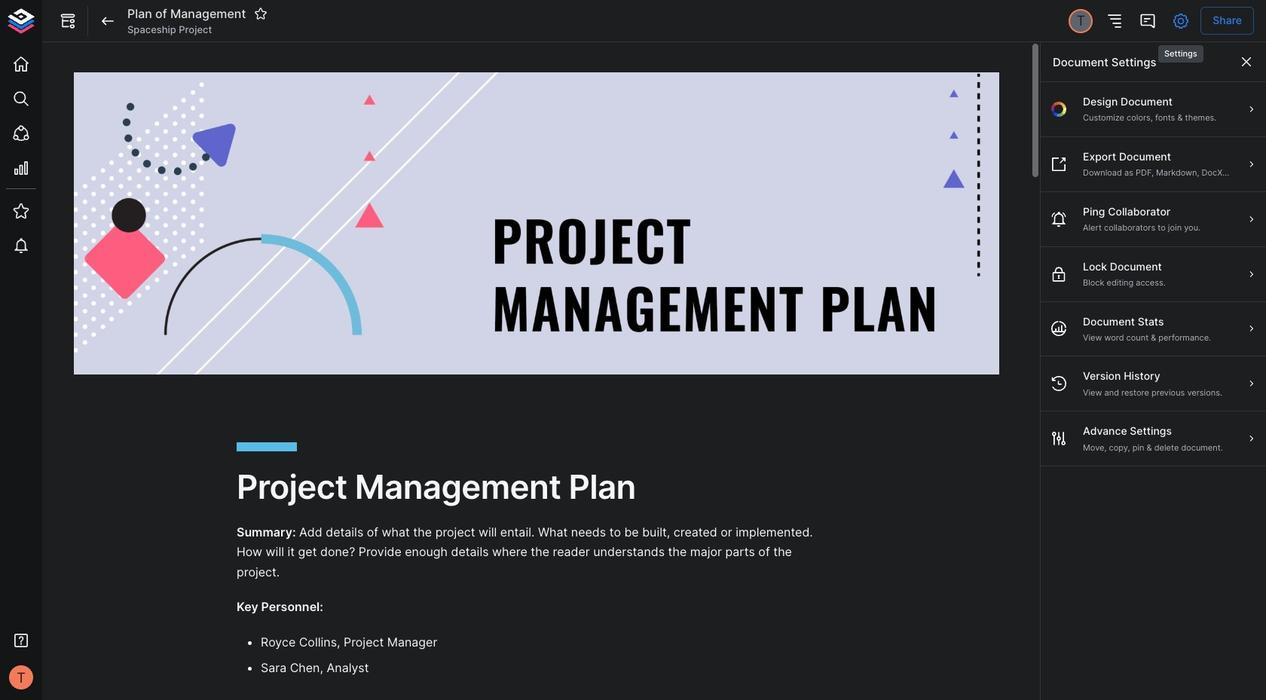 Task type: locate. For each thing, give the bounding box(es) containing it.
comments image
[[1140, 12, 1158, 30]]

go back image
[[99, 12, 117, 30]]

tooltip
[[1158, 35, 1206, 64]]

table of contents image
[[1107, 12, 1125, 30]]

favorite image
[[254, 7, 268, 21]]



Task type: describe. For each thing, give the bounding box(es) containing it.
show wiki image
[[59, 12, 77, 30]]

settings image
[[1173, 12, 1191, 30]]



Task type: vqa. For each thing, say whether or not it's contained in the screenshot.
for
no



